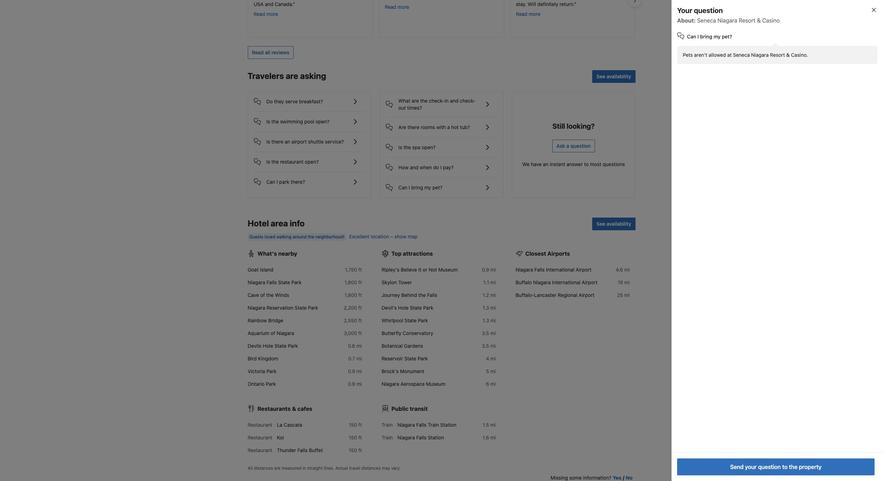 Task type: vqa. For each thing, say whether or not it's contained in the screenshot.
Read more
yes



Task type: describe. For each thing, give the bounding box(es) containing it.
airport
[[292, 139, 307, 145]]

believe
[[401, 267, 417, 273]]

1 vertical spatial seneca
[[734, 52, 751, 58]]

botanical
[[382, 343, 403, 349]]

when
[[420, 164, 432, 170]]

attractions
[[403, 250, 433, 257]]

brock's
[[382, 368, 399, 374]]

0 horizontal spatial are
[[274, 466, 281, 471]]

brock's monument
[[382, 368, 425, 374]]

0 horizontal spatial read more
[[254, 11, 278, 17]]

see availability for info
[[597, 221, 632, 227]]

1 horizontal spatial read more
[[385, 4, 410, 10]]

3.5 for conservatory
[[482, 330, 490, 336]]

state for 1,800 ft
[[278, 279, 290, 285]]

whirlpool state park
[[382, 318, 428, 324]]

monument
[[400, 368, 425, 374]]

butterfly
[[382, 330, 402, 336]]

2 horizontal spatial read more
[[516, 11, 541, 17]]

niagara up rainbow
[[248, 305, 265, 311]]

niagara down niagara falls train station
[[398, 435, 415, 441]]

ft for cave of the winds
[[359, 292, 362, 298]]

victoria park
[[248, 368, 277, 374]]

restaurants
[[258, 406, 291, 412]]

missing some information? yes / no
[[551, 475, 633, 481]]

mi for botanical gardens
[[491, 343, 496, 349]]

1,800 for niagara falls state park
[[345, 279, 357, 285]]

is the restaurant open?
[[267, 159, 319, 165]]

what
[[399, 98, 411, 104]]

0 vertical spatial museum
[[439, 267, 458, 273]]

airport for buffalo niagara international airport
[[582, 279, 598, 285]]

see availability button for hotel area info
[[593, 218, 636, 230]]

see availability for asking
[[597, 73, 632, 79]]

yes
[[613, 475, 622, 481]]

is the swimming pool open?
[[267, 118, 330, 124]]

mi for bird kingdom
[[357, 356, 362, 362]]

can for is there an airport shuttle service?
[[267, 179, 276, 185]]

some
[[570, 475, 582, 481]]

pets aren't allowed at seneca niagara resort & casino.
[[684, 52, 809, 58]]

airport for buffalo-lancaster regional airport
[[579, 292, 595, 298]]

pay?
[[443, 164, 454, 170]]

2 distances from the left
[[362, 466, 381, 471]]

buffalo
[[516, 279, 532, 285]]

international for niagara
[[553, 279, 581, 285]]

question for ask a question
[[571, 143, 591, 149]]

2,200
[[344, 305, 357, 311]]

1.3 mi for devil's hole state park
[[483, 305, 496, 311]]

5
[[487, 368, 490, 374]]

niagara down brock's
[[382, 381, 400, 387]]

international for falls
[[547, 267, 575, 273]]

0.7
[[349, 356, 355, 362]]

ft for goat island
[[359, 267, 362, 273]]

what's nearby
[[258, 250, 298, 257]]

service?
[[325, 139, 344, 145]]

no
[[626, 475, 633, 481]]

1 distances from the left
[[254, 466, 273, 471]]

are there rooms with a hot tub?
[[399, 124, 470, 130]]

skylon tower
[[382, 279, 412, 285]]

ripley's
[[382, 267, 400, 273]]

goat island
[[248, 267, 274, 273]]

send
[[731, 464, 744, 470]]

no button
[[626, 475, 633, 481]]

reservation
[[267, 305, 294, 311]]

bird
[[248, 356, 257, 362]]

1 vertical spatial station
[[428, 435, 444, 441]]

a inside button
[[448, 124, 450, 130]]

do they serve breakfast?
[[267, 98, 323, 104]]

the inside your question dialog
[[790, 464, 798, 470]]

the left spa
[[404, 144, 411, 150]]

9 ft from the top
[[359, 447, 362, 453]]

150 ft for cascata
[[349, 422, 362, 428]]

to inside button
[[783, 464, 788, 470]]

transit
[[410, 406, 428, 412]]

park up conservatory
[[418, 318, 428, 324]]

casino
[[763, 17, 781, 24]]

4
[[486, 356, 490, 362]]

mi for butterfly conservatory
[[491, 330, 496, 336]]

swimming
[[280, 118, 303, 124]]

150 for cascata
[[349, 422, 357, 428]]

6
[[486, 381, 490, 387]]

ask
[[557, 143, 566, 149]]

state for 2,200 ft
[[295, 305, 307, 311]]

is the spa open?
[[399, 144, 436, 150]]

nearby
[[279, 250, 298, 257]]

1 horizontal spatial resort
[[771, 52, 786, 58]]

mi for buffalo niagara international airport
[[625, 279, 630, 285]]

aren't
[[695, 52, 708, 58]]

mi for niagara falls international airport
[[625, 267, 630, 273]]

i down how and when do i pay?
[[409, 184, 410, 190]]

2,550 ft
[[344, 318, 362, 324]]

1.1 mi
[[484, 279, 496, 285]]

" for the rightmost read more button
[[575, 1, 577, 7]]

more for the rightmost read more button
[[529, 11, 541, 17]]

times?
[[408, 105, 423, 111]]

there?
[[291, 179, 305, 185]]

cave of the winds
[[248, 292, 289, 298]]

0.7 mi
[[349, 356, 362, 362]]

kingdom
[[258, 356, 279, 362]]

3.5 mi for butterfly conservatory
[[482, 330, 496, 336]]

read for read more button to the left
[[254, 11, 265, 17]]

2 horizontal spatial read more button
[[516, 11, 541, 18]]

0 vertical spatial station
[[441, 422, 457, 428]]

1.5
[[483, 422, 490, 428]]

what are the check-in and check- out times? button
[[386, 92, 498, 111]]

ft for niagara falls state park
[[359, 279, 362, 285]]

is there an airport shuttle service?
[[267, 139, 344, 145]]

is for is the swimming pool open?
[[267, 118, 270, 124]]

park down the kingdom
[[267, 368, 277, 374]]

are for asking
[[286, 71, 299, 81]]

yes button
[[613, 475, 622, 481]]

can for is the spa open?
[[399, 184, 408, 190]]

hot
[[452, 124, 459, 130]]

train up niagara falls station
[[428, 422, 439, 428]]

i right do
[[441, 164, 442, 170]]

park
[[280, 179, 290, 185]]

hotel
[[248, 218, 269, 228]]

4.6
[[616, 267, 624, 273]]

read for the middle read more button
[[385, 4, 397, 10]]

3,000 ft
[[344, 330, 362, 336]]

the left swimming
[[272, 118, 279, 124]]

the inside what are the check-in and check- out times?
[[421, 98, 428, 104]]

serve
[[286, 98, 298, 104]]

1.6
[[483, 435, 490, 441]]

missing
[[551, 475, 569, 481]]

closest
[[526, 250, 547, 257]]

0.6
[[348, 343, 355, 349]]

of for the
[[261, 292, 265, 298]]

rainbow
[[248, 318, 267, 324]]

the left "restaurant"
[[272, 159, 279, 165]]

1 horizontal spatial read more button
[[385, 3, 410, 11]]

availability for hotel area info
[[607, 221, 632, 227]]

can i bring my pet? inside button
[[399, 184, 443, 190]]

" for read more button to the left
[[293, 1, 295, 7]]

most
[[591, 161, 602, 167]]

open? for is the spa open?
[[422, 144, 436, 150]]

more for the middle read more button
[[398, 4, 410, 10]]

actual
[[336, 466, 348, 471]]

reservoir state park
[[382, 356, 428, 362]]

0 horizontal spatial &
[[292, 406, 296, 412]]

is for is the spa open?
[[399, 144, 403, 150]]

top attractions
[[392, 250, 433, 257]]

your question about: seneca niagara resort & casino
[[678, 6, 781, 24]]

devils hole state park
[[248, 343, 298, 349]]

hole for devil's
[[399, 305, 409, 311]]

bring inside button
[[412, 184, 424, 190]]

regional
[[558, 292, 578, 298]]

1 vertical spatial museum
[[426, 381, 446, 387]]

are for the
[[412, 98, 419, 104]]

we
[[523, 161, 530, 167]]

there for is
[[272, 139, 284, 145]]

can inside your question dialog
[[688, 34, 697, 40]]

read for the read all reviews button
[[252, 49, 264, 55]]

whirlpool
[[382, 318, 404, 324]]

in for check-
[[445, 98, 449, 104]]

ft for niagara reservation state park
[[359, 305, 362, 311]]

aquarium of niagara
[[248, 330, 294, 336]]

bring inside your question dialog
[[701, 34, 713, 40]]

niagara down public transit
[[398, 422, 415, 428]]

koi
[[277, 435, 284, 441]]

1,750 ft
[[345, 267, 362, 273]]

measured
[[282, 466, 302, 471]]

more for read more button to the left
[[267, 11, 278, 17]]

send your question to the property button
[[678, 459, 875, 476]]

there for are
[[408, 124, 420, 130]]

question inside your question about: seneca niagara resort & casino
[[695, 6, 724, 14]]

instant
[[550, 161, 566, 167]]

the left winds
[[267, 292, 274, 298]]

falls for buffet
[[298, 447, 308, 453]]

see for asking
[[597, 73, 606, 79]]

niagara right at
[[752, 52, 770, 58]]

niagara up lancaster
[[534, 279, 551, 285]]

0.9 for ripley's believe it or not museum
[[482, 267, 490, 273]]



Task type: locate. For each thing, give the bounding box(es) containing it.
0 vertical spatial 1.3
[[483, 305, 490, 311]]

my inside your question dialog
[[714, 34, 721, 40]]

museum right the aerospace
[[426, 381, 446, 387]]

falls for international
[[535, 267, 545, 273]]

2 vertical spatial 150 ft
[[349, 447, 362, 453]]

there left airport
[[272, 139, 284, 145]]

how and when do i pay?
[[399, 164, 454, 170]]

5 ft from the top
[[359, 318, 362, 324]]

seneca right about:
[[698, 17, 717, 24]]

2 horizontal spatial question
[[759, 464, 782, 470]]

or
[[423, 267, 428, 273]]

1 horizontal spatial bring
[[701, 34, 713, 40]]

and
[[450, 98, 459, 104], [410, 164, 419, 170]]

0 horizontal spatial there
[[272, 139, 284, 145]]

open? inside is the swimming pool open? button
[[316, 118, 330, 124]]

falls for state
[[267, 279, 277, 285]]

1 150 ft from the top
[[349, 422, 362, 428]]

and inside how and when do i pay? button
[[410, 164, 419, 170]]

1 vertical spatial in
[[303, 466, 306, 471]]

park up niagara reservation state park
[[292, 279, 302, 285]]

2 horizontal spatial more
[[529, 11, 541, 17]]

read inside button
[[252, 49, 264, 55]]

1 horizontal spatial check-
[[460, 98, 476, 104]]

2 vertical spatial 0.9
[[348, 381, 355, 387]]

an right have
[[543, 161, 549, 167]]

the left property on the right of the page
[[790, 464, 798, 470]]

how and when do i pay? button
[[386, 158, 498, 172]]

1 availability from the top
[[607, 73, 632, 79]]

casino.
[[792, 52, 809, 58]]

1 vertical spatial 1.3
[[483, 318, 490, 324]]

0 vertical spatial and
[[450, 98, 459, 104]]

1 horizontal spatial more
[[398, 4, 410, 10]]

2 1.3 from the top
[[483, 318, 490, 324]]

distances left "may"
[[362, 466, 381, 471]]

out
[[399, 105, 406, 111]]

3 restaurant from the top
[[248, 447, 273, 453]]

1 " from the left
[[293, 1, 295, 7]]

in
[[445, 98, 449, 104], [303, 466, 306, 471]]

0 vertical spatial 150 ft
[[349, 422, 362, 428]]

straight
[[308, 466, 323, 471]]

3.5 mi for botanical gardens
[[482, 343, 496, 349]]

2 150 from the top
[[349, 435, 357, 441]]

breakfast?
[[299, 98, 323, 104]]

5 mi
[[487, 368, 496, 374]]

in up 'are there rooms with a hot tub?' button
[[445, 98, 449, 104]]

open? for is the restaurant open?
[[305, 159, 319, 165]]

3.5 mi
[[482, 330, 496, 336], [482, 343, 496, 349]]

0 vertical spatial 1,800
[[345, 279, 357, 285]]

1 vertical spatial bring
[[412, 184, 424, 190]]

0 horizontal spatial "
[[293, 1, 295, 7]]

a right ask
[[567, 143, 570, 149]]

1 vertical spatial a
[[567, 143, 570, 149]]

question inside send your question to the property button
[[759, 464, 782, 470]]

0 vertical spatial pet?
[[723, 34, 733, 40]]

0 horizontal spatial resort
[[739, 17, 756, 24]]

the right behind
[[419, 292, 426, 298]]

1 vertical spatial hole
[[263, 343, 273, 349]]

ontario park
[[248, 381, 276, 387]]

buffalo-
[[516, 292, 535, 298]]

0 vertical spatial can i bring my pet?
[[688, 34, 733, 40]]

0 vertical spatial international
[[547, 267, 575, 273]]

falls up cave of the winds
[[267, 279, 277, 285]]

i left park
[[277, 179, 278, 185]]

may
[[382, 466, 390, 471]]

open? right spa
[[422, 144, 436, 150]]

is for is the restaurant open?
[[267, 159, 270, 165]]

do
[[267, 98, 273, 104]]

station down niagara falls train station
[[428, 435, 444, 441]]

airport left 19
[[582, 279, 598, 285]]

niagara up at
[[718, 17, 738, 24]]

1 1.3 from the top
[[483, 305, 490, 311]]

1 3.5 mi from the top
[[482, 330, 496, 336]]

can down how
[[399, 184, 408, 190]]

0 vertical spatial 0.9 mi
[[482, 267, 496, 273]]

4 ft from the top
[[359, 305, 362, 311]]

2 vertical spatial open?
[[305, 159, 319, 165]]

& inside your question about: seneca niagara resort & casino
[[758, 17, 762, 24]]

is inside 'button'
[[267, 139, 270, 145]]

&
[[758, 17, 762, 24], [787, 52, 791, 58], [292, 406, 296, 412]]

ft for rainbow bridge
[[359, 318, 362, 324]]

state up winds
[[278, 279, 290, 285]]

seneca right at
[[734, 52, 751, 58]]

an inside 'is there an airport shuttle service?' 'button'
[[285, 139, 290, 145]]

park down journey behind the falls
[[424, 305, 434, 311]]

open? inside is the restaurant open? button
[[305, 159, 319, 165]]

0 horizontal spatial my
[[425, 184, 432, 190]]

0 vertical spatial there
[[408, 124, 420, 130]]

bridge
[[269, 318, 284, 324]]

0.9 for victoria park
[[348, 368, 355, 374]]

museum right not
[[439, 267, 458, 273]]

can down about:
[[688, 34, 697, 40]]

seneca inside your question about: seneca niagara resort & casino
[[698, 17, 717, 24]]

0 vertical spatial availability
[[607, 73, 632, 79]]

this is a carousel with rotating slides. it displays featured reviews of the property. use the next and previous buttons to navigate. region
[[242, 0, 642, 41]]

restaurant
[[280, 159, 304, 165]]

state down journey behind the falls
[[410, 305, 422, 311]]

niagara falls international airport
[[516, 267, 592, 273]]

at
[[728, 52, 732, 58]]

and inside what are the check-in and check- out times?
[[450, 98, 459, 104]]

1 check- from the left
[[429, 98, 445, 104]]

with
[[437, 124, 446, 130]]

1 horizontal spatial in
[[445, 98, 449, 104]]

1 horizontal spatial pet?
[[723, 34, 733, 40]]

1 horizontal spatial distances
[[362, 466, 381, 471]]

restaurant left koi
[[248, 435, 273, 441]]

do they serve breakfast? button
[[254, 92, 366, 106]]

can i bring my pet? up 'allowed'
[[688, 34, 733, 40]]

2 3.5 from the top
[[482, 343, 490, 349]]

looking?
[[567, 122, 595, 130]]

question for send your question to the property
[[759, 464, 782, 470]]

1 horizontal spatial hole
[[399, 305, 409, 311]]

state down devil's hole state park
[[405, 318, 417, 324]]

1 vertical spatial an
[[543, 161, 549, 167]]

mi for buffalo-lancaster regional airport
[[625, 292, 630, 298]]

1 horizontal spatial a
[[567, 143, 570, 149]]

falls left buffet
[[298, 447, 308, 453]]

2 ft from the top
[[359, 279, 362, 285]]

0.9 mi for ontario park
[[348, 381, 362, 387]]

6 ft from the top
[[359, 330, 362, 336]]

1 horizontal spatial are
[[286, 71, 299, 81]]

1 vertical spatial airport
[[582, 279, 598, 285]]

niagara inside your question about: seneca niagara resort & casino
[[718, 17, 738, 24]]

mi for devils hole state park
[[357, 343, 362, 349]]

0 horizontal spatial distances
[[254, 466, 273, 471]]

ripley's believe it or not museum
[[382, 267, 458, 273]]

state up monument
[[405, 356, 417, 362]]

cafes
[[298, 406, 313, 412]]

hole for devils
[[263, 343, 273, 349]]

and right how
[[410, 164, 419, 170]]

0 horizontal spatial can i bring my pet?
[[399, 184, 443, 190]]

airport right regional
[[579, 292, 595, 298]]

0 vertical spatial restaurant
[[248, 422, 273, 428]]

mi for reservoir state park
[[491, 356, 496, 362]]

1,750
[[345, 267, 357, 273]]

1,800 ft for cave of the winds
[[345, 292, 362, 298]]

there right are in the left top of the page
[[408, 124, 420, 130]]

is left airport
[[267, 139, 270, 145]]

are there rooms with a hot tub? button
[[386, 117, 498, 132]]

mi for devil's hole state park
[[491, 305, 496, 311]]

of for niagara
[[271, 330, 275, 336]]

2 restaurant from the top
[[248, 435, 273, 441]]

park right reservation
[[308, 305, 318, 311]]

2 vertical spatial restaurant
[[248, 447, 273, 453]]

there inside button
[[408, 124, 420, 130]]

falls up niagara falls station
[[417, 422, 427, 428]]

2 check- from the left
[[460, 98, 476, 104]]

1 vertical spatial and
[[410, 164, 419, 170]]

0.9 mi for ripley's believe it or not museum
[[482, 267, 496, 273]]

1 1,800 ft from the top
[[345, 279, 362, 285]]

do
[[434, 164, 440, 170]]

la cascata
[[277, 422, 302, 428]]

0 horizontal spatial can
[[267, 179, 276, 185]]

0.9 mi for victoria park
[[348, 368, 362, 374]]

2 availability from the top
[[607, 221, 632, 227]]

2,550
[[344, 318, 357, 324]]

lines.
[[324, 466, 335, 471]]

falls right behind
[[428, 292, 438, 298]]

train for niagara falls station
[[382, 435, 393, 441]]

question inside ask a question button
[[571, 143, 591, 149]]

0 horizontal spatial read more button
[[254, 11, 278, 18]]

0.9 for ontario park
[[348, 381, 355, 387]]

there
[[408, 124, 420, 130], [272, 139, 284, 145]]

train for niagara falls train station
[[382, 422, 393, 428]]

vary.
[[392, 466, 401, 471]]

to
[[585, 161, 589, 167], [783, 464, 788, 470]]

buffet
[[309, 447, 323, 453]]

open? right pool
[[316, 118, 330, 124]]

pet? inside your question dialog
[[723, 34, 733, 40]]

ft for aquarium of niagara
[[359, 330, 362, 336]]

to left most on the right top
[[585, 161, 589, 167]]

train up "may"
[[382, 435, 393, 441]]

1 vertical spatial 1,800
[[345, 292, 357, 298]]

are inside what are the check-in and check- out times?
[[412, 98, 419, 104]]

mi for whirlpool state park
[[491, 318, 496, 324]]

an for instant
[[543, 161, 549, 167]]

top
[[392, 250, 402, 257]]

park down gardens
[[418, 356, 428, 362]]

0 horizontal spatial check-
[[429, 98, 445, 104]]

have
[[531, 161, 542, 167]]

are up the times?
[[412, 98, 419, 104]]

the up the times?
[[421, 98, 428, 104]]

1,800 ft up 2,200 ft
[[345, 292, 362, 298]]

0 vertical spatial bring
[[701, 34, 713, 40]]

1 horizontal spatial to
[[783, 464, 788, 470]]

0 vertical spatial in
[[445, 98, 449, 104]]

1.2 mi
[[483, 292, 496, 298]]

mi for victoria park
[[357, 368, 362, 374]]

19
[[618, 279, 624, 285]]

1 see from the top
[[597, 73, 606, 79]]

1 vertical spatial my
[[425, 184, 432, 190]]

0 horizontal spatial hole
[[263, 343, 273, 349]]

1 vertical spatial open?
[[422, 144, 436, 150]]

3 ft from the top
[[359, 292, 362, 298]]

travelers are asking
[[248, 71, 326, 81]]

bring up aren't
[[701, 34, 713, 40]]

0 vertical spatial 0.9
[[482, 267, 490, 273]]

mi for brock's monument
[[491, 368, 496, 374]]

pet? up at
[[723, 34, 733, 40]]

still
[[553, 122, 566, 130]]

see availability button for travelers are asking
[[593, 70, 636, 83]]

1 1.3 mi from the top
[[483, 305, 496, 311]]

airport
[[576, 267, 592, 273], [582, 279, 598, 285], [579, 292, 595, 298]]

goat
[[248, 267, 259, 273]]

park down the aquarium of niagara
[[288, 343, 298, 349]]

niagara down bridge
[[277, 330, 294, 336]]

hole up the kingdom
[[263, 343, 273, 349]]

0 horizontal spatial to
[[585, 161, 589, 167]]

can i bring my pet? button
[[386, 178, 498, 192]]

2 see from the top
[[597, 221, 606, 227]]

is the swimming pool open? button
[[254, 112, 366, 126]]

0 horizontal spatial question
[[571, 143, 591, 149]]

3 150 from the top
[[349, 447, 357, 453]]

falls for station
[[417, 435, 427, 441]]

1 150 from the top
[[349, 422, 357, 428]]

2 see availability from the top
[[597, 221, 632, 227]]

1 1,800 from the top
[[345, 279, 357, 285]]

ft
[[359, 267, 362, 273], [359, 279, 362, 285], [359, 292, 362, 298], [359, 305, 362, 311], [359, 318, 362, 324], [359, 330, 362, 336], [359, 422, 362, 428], [359, 435, 362, 441], [359, 447, 362, 453]]

journey
[[382, 292, 400, 298]]

can i bring my pet? down when
[[399, 184, 443, 190]]

bring down when
[[412, 184, 424, 190]]

aquarium
[[248, 330, 270, 336]]

in inside what are the check-in and check- out times?
[[445, 98, 449, 104]]

6 mi
[[486, 381, 496, 387]]

1.3 for whirlpool state park
[[483, 318, 490, 324]]

your question dialog
[[661, 0, 884, 481]]

restaurant for la
[[248, 422, 273, 428]]

0 vertical spatial see availability
[[597, 73, 632, 79]]

0 vertical spatial 3.5 mi
[[482, 330, 496, 336]]

airport up buffalo niagara international airport
[[576, 267, 592, 273]]

& left "cafes"
[[292, 406, 296, 412]]

0 vertical spatial of
[[261, 292, 265, 298]]

is left spa
[[399, 144, 403, 150]]

we have an instant answer to most questions
[[523, 161, 626, 167]]

ask a question button
[[553, 140, 596, 152]]

pet? down do
[[433, 184, 443, 190]]

2 " from the left
[[575, 1, 577, 7]]

1 vertical spatial 3.5
[[482, 343, 490, 349]]

of right the cave
[[261, 292, 265, 298]]

1 horizontal spatial question
[[695, 6, 724, 14]]

my inside can i bring my pet? button
[[425, 184, 432, 190]]

0 vertical spatial resort
[[739, 17, 756, 24]]

of up devils hole state park
[[271, 330, 275, 336]]

check- up 'are there rooms with a hot tub?' button
[[429, 98, 445, 104]]

0 vertical spatial a
[[448, 124, 450, 130]]

reviews
[[272, 49, 290, 55]]

resort left "casino"
[[739, 17, 756, 24]]

can i bring my pet? inside your question dialog
[[688, 34, 733, 40]]

read more
[[385, 4, 410, 10], [254, 11, 278, 17], [516, 11, 541, 17]]

2 vertical spatial 0.9 mi
[[348, 381, 362, 387]]

150 for falls
[[349, 447, 357, 453]]

0 vertical spatial 1.3 mi
[[483, 305, 496, 311]]

is left "restaurant"
[[267, 159, 270, 165]]

1,800 up 2,200
[[345, 292, 357, 298]]

1 vertical spatial 150 ft
[[349, 435, 362, 441]]

1.3
[[483, 305, 490, 311], [483, 318, 490, 324]]

in left straight
[[303, 466, 306, 471]]

i inside dialog
[[698, 34, 700, 40]]

0 horizontal spatial in
[[303, 466, 306, 471]]

2 1,800 from the top
[[345, 292, 357, 298]]

falls for train
[[417, 422, 427, 428]]

1,800 for cave of the winds
[[345, 292, 357, 298]]

niagara up buffalo
[[516, 267, 534, 273]]

spa
[[413, 144, 421, 150]]

public
[[392, 406, 409, 412]]

distances right all
[[254, 466, 273, 471]]

0 horizontal spatial seneca
[[698, 17, 717, 24]]

aerospace
[[401, 381, 425, 387]]

1,800 ft for niagara falls state park
[[345, 279, 362, 285]]

state
[[278, 279, 290, 285], [295, 305, 307, 311], [410, 305, 422, 311], [405, 318, 417, 324], [275, 343, 287, 349], [405, 356, 417, 362]]

mi for skylon tower
[[491, 279, 496, 285]]

airport for niagara falls international airport
[[576, 267, 592, 273]]

1 vertical spatial see availability
[[597, 221, 632, 227]]

1 vertical spatial &
[[787, 52, 791, 58]]

state for 0.6 mi
[[275, 343, 287, 349]]

2 3.5 mi from the top
[[482, 343, 496, 349]]

an left airport
[[285, 139, 290, 145]]

2 1.3 mi from the top
[[483, 318, 496, 324]]

lancaster
[[535, 292, 557, 298]]

1 horizontal spatial an
[[543, 161, 549, 167]]

the
[[421, 98, 428, 104], [272, 118, 279, 124], [404, 144, 411, 150], [272, 159, 279, 165], [267, 292, 274, 298], [419, 292, 426, 298], [790, 464, 798, 470]]

0 horizontal spatial and
[[410, 164, 419, 170]]

park right ontario on the bottom of page
[[266, 381, 276, 387]]

0 vertical spatial my
[[714, 34, 721, 40]]

read for the rightmost read more button
[[516, 11, 528, 17]]

8 ft from the top
[[359, 435, 362, 441]]

7 ft from the top
[[359, 422, 362, 428]]

1 vertical spatial 0.9
[[348, 368, 355, 374]]

2 vertical spatial are
[[274, 466, 281, 471]]

1 vertical spatial international
[[553, 279, 581, 285]]

1 horizontal spatial can
[[399, 184, 408, 190]]

3 150 ft from the top
[[349, 447, 362, 453]]

state for 1.3 mi
[[410, 305, 422, 311]]

0 vertical spatial see availability button
[[593, 70, 636, 83]]

check- up 'tub?'
[[460, 98, 476, 104]]

closest airports
[[526, 250, 571, 257]]

is for is there an airport shuttle service?
[[267, 139, 270, 145]]

2 1,800 ft from the top
[[345, 292, 362, 298]]

see for info
[[597, 221, 606, 227]]

devil's hole state park
[[382, 305, 434, 311]]

pet? inside button
[[433, 184, 443, 190]]

falls down closest
[[535, 267, 545, 273]]

1,800 down 1,750
[[345, 279, 357, 285]]

an for airport
[[285, 139, 290, 145]]

1 vertical spatial see availability button
[[593, 218, 636, 230]]

falls down niagara falls train station
[[417, 435, 427, 441]]

open? inside is the spa open? button
[[422, 144, 436, 150]]

1 see availability button from the top
[[593, 70, 636, 83]]

resort left casino.
[[771, 52, 786, 58]]

0 vertical spatial 1,800 ft
[[345, 279, 362, 285]]

state down the aquarium of niagara
[[275, 343, 287, 349]]

niagara reservation state park
[[248, 305, 318, 311]]

can i park there?
[[267, 179, 305, 185]]

botanical gardens
[[382, 343, 424, 349]]

thunder
[[277, 447, 296, 453]]

1 3.5 from the top
[[482, 330, 490, 336]]

availability for travelers are asking
[[607, 73, 632, 79]]

mi for ripley's believe it or not museum
[[491, 267, 496, 273]]

to left property on the right of the page
[[783, 464, 788, 470]]

1 vertical spatial pet?
[[433, 184, 443, 190]]

1 vertical spatial resort
[[771, 52, 786, 58]]

my up 'allowed'
[[714, 34, 721, 40]]

are left asking
[[286, 71, 299, 81]]

falls
[[535, 267, 545, 273], [267, 279, 277, 285], [428, 292, 438, 298], [417, 422, 427, 428], [417, 435, 427, 441], [298, 447, 308, 453]]

pool
[[305, 118, 315, 124]]

is the restaurant open? button
[[254, 152, 366, 166]]

can i park there? button
[[254, 172, 366, 186]]

1.3 mi for whirlpool state park
[[483, 318, 496, 324]]

2 vertical spatial &
[[292, 406, 296, 412]]

restaurant left la
[[248, 422, 273, 428]]

2 150 ft from the top
[[349, 435, 362, 441]]

is
[[267, 118, 270, 124], [267, 139, 270, 145], [399, 144, 403, 150], [267, 159, 270, 165]]

ask a question
[[557, 143, 591, 149]]

2 horizontal spatial &
[[787, 52, 791, 58]]

of
[[261, 292, 265, 298], [271, 330, 275, 336]]

0 horizontal spatial more
[[267, 11, 278, 17]]

& left "casino"
[[758, 17, 762, 24]]

1 horizontal spatial there
[[408, 124, 420, 130]]

in for measured
[[303, 466, 306, 471]]

are left measured
[[274, 466, 281, 471]]

mi for journey behind the falls
[[491, 292, 496, 298]]

2 see availability button from the top
[[593, 218, 636, 230]]

niagara up the cave
[[248, 279, 265, 285]]

150 ft for falls
[[349, 447, 362, 453]]

0 horizontal spatial of
[[261, 292, 265, 298]]

there inside 'button'
[[272, 139, 284, 145]]

restaurant up all
[[248, 447, 273, 453]]

my down how and when do i pay?
[[425, 184, 432, 190]]

a inside button
[[567, 143, 570, 149]]

and up hot
[[450, 98, 459, 104]]

1.3 mi
[[483, 305, 496, 311], [483, 318, 496, 324]]

1 vertical spatial are
[[412, 98, 419, 104]]

open? up can i park there? button
[[305, 159, 319, 165]]

1 see availability from the top
[[597, 73, 632, 79]]

station
[[441, 422, 457, 428], [428, 435, 444, 441]]

mi
[[491, 267, 496, 273], [625, 267, 630, 273], [491, 279, 496, 285], [625, 279, 630, 285], [491, 292, 496, 298], [625, 292, 630, 298], [491, 305, 496, 311], [491, 318, 496, 324], [491, 330, 496, 336], [357, 343, 362, 349], [491, 343, 496, 349], [357, 356, 362, 362], [491, 356, 496, 362], [357, 368, 362, 374], [491, 368, 496, 374], [357, 381, 362, 387], [491, 381, 496, 387], [491, 422, 496, 428], [491, 435, 496, 441]]

international up buffalo niagara international airport
[[547, 267, 575, 273]]

& left casino.
[[787, 52, 791, 58]]

1 ft from the top
[[359, 267, 362, 273]]

it
[[419, 267, 422, 273]]

0 vertical spatial question
[[695, 6, 724, 14]]

hole up whirlpool state park
[[399, 305, 409, 311]]

19 mi
[[618, 279, 630, 285]]

mi for niagara aerospace museum
[[491, 381, 496, 387]]

1 vertical spatial 3.5 mi
[[482, 343, 496, 349]]

info
[[290, 218, 305, 228]]

ontario
[[248, 381, 265, 387]]

1 restaurant from the top
[[248, 422, 273, 428]]

mi for ontario park
[[357, 381, 362, 387]]

1.3 for devil's hole state park
[[483, 305, 490, 311]]

resort inside your question about: seneca niagara resort & casino
[[739, 17, 756, 24]]

train down public
[[382, 422, 393, 428]]

3.5 for gardens
[[482, 343, 490, 349]]

0 horizontal spatial an
[[285, 139, 290, 145]]

restaurant for thunder
[[248, 447, 273, 453]]

1 horizontal spatial of
[[271, 330, 275, 336]]

pets
[[684, 52, 694, 58]]

1,800 ft down 1,750 ft
[[345, 279, 362, 285]]

1 horizontal spatial my
[[714, 34, 721, 40]]



